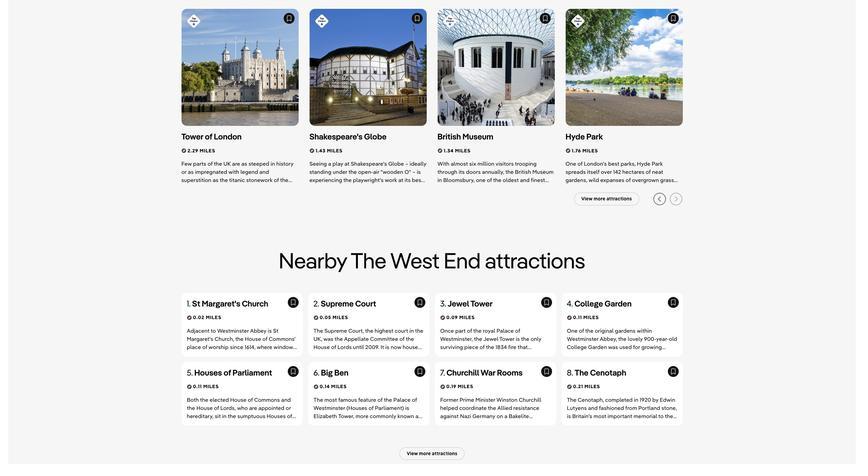 Task type: locate. For each thing, give the bounding box(es) containing it.
. for 5
[[191, 368, 193, 378]]

one inside "one of the original gardens within westminster abbey, the lovely 900-year-old college garden was used for growing medicinal herbs and foods for the abbey…"
[[567, 328, 578, 335]]

finest
[[531, 177, 545, 184]]

0 horizontal spatial view
[[407, 451, 418, 457]]

open-
[[358, 169, 373, 176]]

hyde inside 'one of london's best parks, hyde park spreads itself over 142 hectares of neat gardens, wild expanses of overgrown grass and glorious trees. as well as…'
[[637, 161, 651, 167]]

1 vertical spatial british
[[515, 169, 531, 176]]

0.09
[[447, 315, 458, 321]]

to down stone,
[[659, 413, 664, 420]]

0.11 miles up both
[[193, 384, 219, 390]]

. for 7
[[444, 368, 445, 378]]

6
[[314, 368, 318, 378]]

houses
[[194, 368, 222, 378], [267, 413, 286, 420]]

oldest
[[503, 177, 519, 184]]

1 vertical spatial most
[[594, 413, 607, 420]]

0 horizontal spatial from
[[468, 422, 479, 428]]

the up parliament)
[[384, 397, 392, 404]]

1 vertical spatial shakespeare's
[[351, 161, 387, 167]]

0 vertical spatial 0.11 miles
[[573, 315, 599, 321]]

and up appointed
[[281, 397, 291, 404]]

and inside 'one of london's best parks, hyde park spreads itself over 142 hectares of neat gardens, wild expanses of overgrown grass and glorious trees. as well as…'
[[566, 185, 576, 192]]

0 vertical spatial hyde
[[566, 132, 585, 142]]

best up 142
[[609, 161, 620, 167]]

0 vertical spatial to
[[211, 328, 216, 335]]

elected
[[210, 397, 229, 404]]

1 vertical spatial churchill
[[519, 397, 542, 404]]

the right court
[[415, 328, 424, 335]]

1 vertical spatial museum
[[533, 169, 554, 176]]

1 horizontal spatial only
[[531, 336, 542, 343]]

0 vertical spatial attractions
[[607, 196, 632, 202]]

the down minister
[[488, 405, 496, 412]]

1 horizontal spatial museum
[[533, 169, 554, 176]]

1 vertical spatial st
[[273, 328, 279, 335]]

. for 6
[[318, 368, 319, 378]]

1 vertical spatial at
[[399, 177, 404, 184]]

is up men
[[567, 413, 571, 420]]

0 horizontal spatial to
[[211, 328, 216, 335]]

1 vertical spatial its
[[405, 177, 411, 184]]

1 horizontal spatial hyde
[[637, 161, 651, 167]]

one for hyde park
[[566, 161, 577, 167]]

globe
[[364, 132, 387, 142], [389, 161, 404, 167]]

doors
[[466, 169, 481, 176]]

its down o" – is
[[405, 177, 411, 184]]

at right work
[[399, 177, 404, 184]]

westminster inside "one of the original gardens within westminster abbey, the lovely 900-year-old college garden was used for growing medicinal herbs and foods for the abbey…"
[[567, 336, 599, 343]]

1 horizontal spatial westminster
[[314, 405, 345, 412]]

lords,
[[221, 405, 236, 412]]

0 horizontal spatial or
[[181, 169, 187, 176]]

nazi
[[460, 413, 471, 420]]

of inside with almost six million visitors trooping through its doors annually, the british museum in bloomsbury, one of the oldest and finest museums in the world,…
[[487, 177, 492, 184]]

the inside the cenotaph, completed in 1920 by edwin lutyens and fashioned from portland stone, is britain's most important memorial to the men and women of britain…
[[567, 397, 577, 404]]

miles for tower of london
[[200, 148, 215, 154]]

are up with
[[232, 161, 240, 167]]

st up the commons'
[[273, 328, 279, 335]]

cenotaph
[[590, 368, 627, 378]]

park up 1.76 miles
[[587, 132, 603, 142]]

allied
[[498, 405, 512, 412]]

college right 4
[[575, 299, 603, 309]]

is right abbey at the bottom left of page
[[268, 328, 272, 335]]

garden up gardens on the right bottom
[[605, 299, 632, 309]]

most inside the cenotaph, completed in 1920 by edwin lutyens and fashioned from portland stone, is britain's most important memorial to the men and women of britain…
[[594, 413, 607, 420]]

0 vertical spatial its
[[459, 169, 465, 176]]

2009.
[[366, 344, 380, 351]]

the inside adjacent to westminster abbey is st margaret's church, the house of commons' place of worship since 1614, where windows commemorate churchgoers caxton and…
[[235, 336, 244, 343]]

is up known
[[406, 405, 410, 412]]

are up sumptuous
[[249, 405, 257, 412]]

0 vertical spatial from
[[626, 405, 637, 412]]

1 vertical spatial a
[[505, 413, 508, 420]]

miles down 2 . supreme court
[[333, 315, 348, 321]]

edwin
[[660, 397, 676, 404]]

was right uk,
[[324, 336, 334, 343]]

1 vertical spatial are
[[249, 405, 257, 412]]

1 vertical spatial one
[[518, 352, 528, 359]]

the down under
[[344, 177, 352, 184]]

for right foods
[[636, 352, 643, 359]]

the left uk
[[214, 161, 222, 167]]

in right sit
[[222, 413, 227, 420]]

the left world,… at the right top of page
[[469, 185, 477, 192]]

in
[[271, 161, 275, 167], [438, 177, 442, 184], [463, 185, 468, 192], [410, 328, 414, 335], [314, 352, 318, 359], [634, 397, 639, 404], [222, 413, 227, 420]]

the down piece
[[464, 352, 473, 359]]

big left ben.
[[314, 422, 322, 428]]

0 horizontal spatial more
[[356, 413, 369, 420]]

the inside the cenotaph, completed in 1920 by edwin lutyens and fashioned from portland stone, is britain's most important memorial to the men and women of britain…
[[665, 413, 674, 420]]

appointed
[[259, 405, 285, 412]]

tower inside the few parts of the uk are as steeped in history or as impregnated with legend and superstition as the titanic stonework of the tower of london. not only is…
[[181, 185, 197, 192]]

is inside the most famous feature of the palace of westminster (houses of parliament) is elizabeth tower, more commonly known as big ben. a major £61-million…
[[406, 405, 410, 412]]

house up 'hereditary,'
[[197, 405, 213, 412]]

1 horizontal spatial churchill
[[519, 397, 542, 404]]

british down trooping
[[515, 169, 531, 176]]

as down few
[[188, 169, 194, 176]]

0.19
[[447, 384, 457, 390]]

0 vertical spatial view more attractions link
[[575, 193, 640, 206]]

the up since
[[235, 336, 244, 343]]

to
[[211, 328, 216, 335], [659, 413, 664, 420]]

air
[[373, 169, 380, 176]]

end
[[444, 247, 481, 274]]

0 horizontal spatial jewel
[[448, 299, 469, 309]]

in down the bloomsbury, at the right of the page
[[463, 185, 468, 192]]

adjacent to westminster abbey is st margaret's church, the house of commons' place of worship since 1614, where windows commemorate churchgoers caxton and…
[[187, 328, 296, 359]]

the for supreme court
[[314, 328, 323, 335]]

impregnated
[[195, 169, 227, 176]]

1 vertical spatial view more attractions link
[[400, 448, 465, 461]]

a inside former prime minister winston churchill helped coordinate the allied resistance against nazi germany on a bakelite telephone from this underground complex…
[[505, 413, 508, 420]]

1 horizontal spatial a
[[505, 413, 508, 420]]

previous slide image
[[653, 193, 667, 206]]

2 vertical spatial attractions
[[432, 451, 458, 457]]

view more attractions link
[[575, 193, 640, 206], [400, 448, 465, 461]]

fashioned
[[599, 405, 624, 412]]

in right court
[[410, 328, 414, 335]]

it's
[[510, 352, 517, 359]]

million…
[[367, 422, 387, 428]]

who
[[237, 405, 248, 412]]

tower of london
[[181, 132, 242, 142]]

the down stone,
[[665, 413, 674, 420]]

and inside the few parts of the uk are as steeped in history or as impregnated with legend and superstition as the titanic stonework of the tower of london. not only is…
[[260, 169, 269, 176]]

0 horizontal spatial churchill
[[447, 368, 480, 378]]

miles for 2
[[333, 315, 348, 321]]

0 horizontal spatial are
[[232, 161, 240, 167]]

from inside the cenotaph, completed in 1920 by edwin lutyens and fashioned from portland stone, is britain's most important memorial to the men and women of britain…
[[626, 405, 637, 412]]

one inside once part of the royal palace of westminster, the jewel tower is the only surviving piece of the 1834 fire that engulfed the structure, and it's one of…
[[518, 352, 528, 359]]

1 vertical spatial college
[[567, 344, 587, 351]]

0 vertical spatial view more attractions
[[582, 196, 632, 202]]

0 horizontal spatial only
[[237, 185, 247, 192]]

one inside 'one of london's best parks, hyde park spreads itself over 142 hectares of neat gardens, wild expanses of overgrown grass and glorious trees. as well as…'
[[566, 161, 577, 167]]

miles for hyde park
[[583, 148, 598, 154]]

best inside seeing a play at shakespeare's globe – ideally standing under the open-air "wooden o" – is experiencing the playwright's work at its best and most…
[[412, 177, 423, 184]]

as right known
[[416, 413, 421, 420]]

park up neat
[[652, 161, 663, 167]]

margaret's
[[202, 299, 241, 309], [187, 336, 213, 343]]

british inside with almost six million visitors trooping through its doors annually, the british museum in bloomsbury, one of the oldest and finest museums in the world,…
[[515, 169, 531, 176]]

tower,
[[338, 413, 354, 420]]

famous
[[339, 397, 357, 404]]

to inside adjacent to westminster abbey is st margaret's church, the house of commons' place of worship since 1614, where windows commemorate churchgoers caxton and…
[[211, 328, 216, 335]]

or right appointed
[[286, 405, 291, 412]]

was down abbey, at the bottom right
[[609, 344, 619, 351]]

park inside 'one of london's best parks, hyde park spreads itself over 142 hectares of neat gardens, wild expanses of overgrown grass and glorious trees. as well as…'
[[652, 161, 663, 167]]

0 vertical spatial st
[[192, 299, 200, 309]]

0 horizontal spatial was
[[324, 336, 334, 343]]

wild
[[589, 177, 599, 184]]

1 horizontal spatial globe
[[389, 161, 404, 167]]

year-
[[657, 336, 669, 343]]

jewel down royal
[[484, 336, 499, 343]]

from inside former prime minister winston churchill helped coordinate the allied resistance against nazi germany on a bakelite telephone from this underground complex…
[[468, 422, 479, 428]]

germany
[[473, 413, 496, 420]]

at right play
[[345, 161, 350, 167]]

st right 1
[[192, 299, 200, 309]]

more inside the most famous feature of the palace of westminster (houses of parliament) is elizabeth tower, more commonly known as big ben. a major £61-million…
[[356, 413, 369, 420]]

0 horizontal spatial one
[[476, 177, 486, 184]]

0.11 down 4 . college garden
[[573, 315, 582, 321]]

cenotaph,
[[578, 397, 604, 404]]

housed
[[403, 344, 422, 351]]

big right 6
[[321, 368, 333, 378]]

0 vertical spatial at
[[345, 161, 350, 167]]

great court, british museum, bloomsbury, london, england, united kingdom, europe image
[[438, 9, 555, 126]]

1 horizontal spatial 0.11
[[573, 315, 582, 321]]

. for 2
[[318, 299, 319, 309]]

the inside the supreme court, the highest court in the uk, was the appellate committee of the house of lords until 2009. it is now housed in the neo-gothic middlesex…
[[314, 328, 323, 335]]

to up church,
[[211, 328, 216, 335]]

memorial
[[634, 413, 658, 420]]

0 vertical spatial more
[[594, 196, 606, 202]]

hyde park
[[566, 132, 603, 142]]

most down the 0.14 miles
[[325, 397, 337, 404]]

1 vertical spatial attractions
[[485, 247, 586, 274]]

tower up the fire
[[500, 336, 515, 343]]

parliament
[[233, 368, 272, 378]]

0 vertical spatial 0.11
[[573, 315, 582, 321]]

miles up play
[[327, 148, 343, 154]]

1 horizontal spatial view
[[582, 196, 593, 202]]

miles up almost
[[455, 148, 471, 154]]

1.76 miles
[[572, 148, 598, 154]]

0 horizontal spatial view more attractions link
[[400, 448, 465, 461]]

medicinal
[[567, 352, 592, 359]]

seeing
[[310, 161, 327, 167]]

over
[[601, 169, 612, 176]]

garden up herbs at the right of page
[[589, 344, 607, 351]]

play
[[333, 161, 343, 167]]

0 vertical spatial or
[[181, 169, 187, 176]]

it
[[381, 344, 384, 351]]

with
[[229, 169, 239, 176]]

war
[[481, 368, 496, 378]]

one up spreads
[[566, 161, 577, 167]]

miles for 4
[[584, 315, 599, 321]]

its
[[459, 169, 465, 176], [405, 177, 411, 184]]

miles right 0.02
[[206, 315, 222, 321]]

museums
[[438, 185, 462, 192]]

shakespeare's up 1.43 miles
[[310, 132, 363, 142]]

at
[[345, 161, 350, 167], [399, 177, 404, 184]]

0 vertical spatial british
[[438, 132, 461, 142]]

miles
[[200, 148, 215, 154], [327, 148, 343, 154], [455, 148, 471, 154], [583, 148, 598, 154], [206, 315, 222, 321], [333, 315, 348, 321], [460, 315, 475, 321], [584, 315, 599, 321], [203, 384, 219, 390], [331, 384, 347, 390], [458, 384, 474, 390], [585, 384, 600, 390]]

0 vertical spatial museum
[[463, 132, 494, 142]]

against
[[441, 413, 459, 420]]

1 vertical spatial view
[[407, 451, 418, 457]]

and left the finest on the right of page
[[520, 177, 530, 184]]

0 vertical spatial globe
[[364, 132, 387, 142]]

miles for 3
[[460, 315, 475, 321]]

steeped
[[249, 161, 269, 167]]

palace
[[497, 328, 514, 335], [394, 397, 411, 404]]

college inside "one of the original gardens within westminster abbey, the lovely 900-year-old college garden was used for growing medicinal herbs and foods for the abbey…"
[[567, 344, 587, 351]]

hyde up "1.76"
[[566, 132, 585, 142]]

from up important at the right of the page
[[626, 405, 637, 412]]

churchill up resistance
[[519, 397, 542, 404]]

miles up elected at the left of the page
[[203, 384, 219, 390]]

0 vertical spatial most
[[325, 397, 337, 404]]

herbs
[[593, 352, 607, 359]]

through
[[438, 169, 458, 176]]

committee
[[370, 336, 398, 343]]

margaret's down adjacent
[[187, 336, 213, 343]]

court
[[355, 299, 376, 309]]

a right on on the bottom
[[505, 413, 508, 420]]

for down lovely
[[634, 344, 640, 351]]

miles up prime
[[458, 384, 474, 390]]

in inside the both the elected house of commons and the house of lords, who are appointed or hereditary, sit in the sumptuous houses of parliament, officially called…
[[222, 413, 227, 420]]

only up of…
[[531, 336, 542, 343]]

for
[[634, 344, 640, 351], [636, 352, 643, 359]]

in inside the few parts of the uk are as steeped in history or as impregnated with legend and superstition as the titanic stonework of the tower of london. not only is…
[[271, 161, 275, 167]]

1 vertical spatial westminster
[[567, 336, 599, 343]]

miles right 2.29
[[200, 148, 215, 154]]

museum up 1.34 miles
[[463, 132, 494, 142]]

1 horizontal spatial most
[[594, 413, 607, 420]]

1 vertical spatial or
[[286, 405, 291, 412]]

most inside the most famous feature of the palace of westminster (houses of parliament) is elizabeth tower, more commonly known as big ben. a major £61-million…
[[325, 397, 337, 404]]

miles for 6
[[331, 384, 347, 390]]

1 vertical spatial one
[[567, 328, 578, 335]]

garden inside "one of the original gardens within westminster abbey, the lovely 900-year-old college garden was used for growing medicinal herbs and foods for the abbey…"
[[589, 344, 607, 351]]

0 horizontal spatial globe
[[364, 132, 387, 142]]

major
[[341, 422, 355, 428]]

rooms
[[497, 368, 523, 378]]

1 vertical spatial globe
[[389, 161, 404, 167]]

hyde park link
[[566, 132, 671, 142]]

0 horizontal spatial its
[[405, 177, 411, 184]]

0.11 miles for college
[[573, 315, 599, 321]]

tower up 2.29
[[181, 132, 203, 142]]

1 vertical spatial houses
[[267, 413, 286, 420]]

windows
[[274, 344, 296, 351]]

miles right 0.14
[[331, 384, 347, 390]]

shakespeare's globe
[[310, 132, 387, 142]]

the inside the most famous feature of the palace of westminster (houses of parliament) is elizabeth tower, more commonly known as big ben. a major £61-million…
[[314, 397, 323, 404]]

6 . big ben
[[314, 368, 349, 378]]

and down experiencing
[[310, 185, 319, 192]]

0 vertical spatial are
[[232, 161, 240, 167]]

0.11 up both
[[193, 384, 202, 390]]

0 horizontal spatial st
[[192, 299, 200, 309]]

is right it
[[386, 344, 390, 351]]

million
[[478, 161, 495, 167]]

and up stonework
[[260, 169, 269, 176]]

house up 1614,
[[245, 336, 261, 343]]

0 vertical spatial was
[[324, 336, 334, 343]]

expanses
[[601, 177, 625, 184]]

1 vertical spatial big
[[314, 422, 322, 428]]

0 horizontal spatial most
[[325, 397, 337, 404]]

are inside the both the elected house of commons and the house of lords, who are appointed or hereditary, sit in the sumptuous houses of parliament, officially called…
[[249, 405, 257, 412]]

0 horizontal spatial attractions
[[432, 451, 458, 457]]

0 vertical spatial one
[[476, 177, 486, 184]]

1 horizontal spatial park
[[652, 161, 663, 167]]

1 horizontal spatial british
[[515, 169, 531, 176]]

the up not
[[220, 177, 228, 184]]

1 vertical spatial garden
[[589, 344, 607, 351]]

churchill inside former prime minister winston churchill helped coordinate the allied resistance against nazi germany on a bakelite telephone from this underground complex…
[[519, 397, 542, 404]]

the cenotaph, completed in 1920 by edwin lutyens and fashioned from portland stone, is britain's most important memorial to the men and women of britain…
[[567, 397, 677, 428]]

court
[[395, 328, 408, 335]]

grass
[[661, 177, 674, 184]]

houses down appointed
[[267, 413, 286, 420]]

london's
[[584, 161, 607, 167]]

margaret's up 0.02 miles
[[202, 299, 241, 309]]

tower inside once part of the royal palace of westminster, the jewel tower is the only surviving piece of the 1834 fire that engulfed the structure, and it's one of…
[[500, 336, 515, 343]]

neo-
[[329, 352, 341, 359]]

once
[[441, 328, 454, 335]]

1 vertical spatial hyde
[[637, 161, 651, 167]]

1 vertical spatial to
[[659, 413, 664, 420]]

0 vertical spatial houses
[[194, 368, 222, 378]]

1 horizontal spatial palace
[[497, 328, 514, 335]]

palace up parliament)
[[394, 397, 411, 404]]

westminster up elizabeth on the left bottom
[[314, 405, 345, 412]]

foods
[[620, 352, 634, 359]]

1 horizontal spatial best
[[609, 161, 620, 167]]

the down annually,
[[493, 177, 502, 184]]

1 horizontal spatial was
[[609, 344, 619, 351]]

2 horizontal spatial westminster
[[567, 336, 599, 343]]

0.11 miles for houses
[[193, 384, 219, 390]]

is
[[268, 328, 272, 335], [516, 336, 520, 343], [386, 344, 390, 351], [406, 405, 410, 412], [567, 413, 571, 420]]

as inside the most famous feature of the palace of westminster (houses of parliament) is elizabeth tower, more commonly known as big ben. a major £61-million…
[[416, 413, 421, 420]]

0.11 for houses of parliament
[[193, 384, 202, 390]]

most…
[[321, 185, 337, 192]]

1 horizontal spatial more
[[419, 451, 431, 457]]

the for the cenotaph
[[567, 397, 577, 404]]

from down the nazi
[[468, 422, 479, 428]]

1614,
[[245, 344, 256, 351]]

churchill up 0.19 miles
[[447, 368, 480, 378]]

0 horizontal spatial palace
[[394, 397, 411, 404]]

the inside former prime minister winston churchill helped coordinate the allied resistance against nazi germany on a bakelite telephone from this underground complex…
[[488, 405, 496, 412]]

1 horizontal spatial or
[[286, 405, 291, 412]]

in down uk,
[[314, 352, 318, 359]]

of inside the cenotaph, completed in 1920 by edwin lutyens and fashioned from portland stone, is britain's most important memorial to the men and women of britain…
[[610, 422, 615, 428]]

well
[[622, 185, 632, 192]]

in left history
[[271, 161, 275, 167]]

and down gardens,
[[566, 185, 576, 192]]

2 vertical spatial westminster
[[314, 405, 345, 412]]

miles right "1.76"
[[583, 148, 598, 154]]

miles for british museum
[[455, 148, 471, 154]]

hyde up hectares
[[637, 161, 651, 167]]

1 vertical spatial supreme
[[325, 328, 347, 335]]

is inside the supreme court, the highest court in the uk, was the appellate committee of the house of lords until 2009. it is now housed in the neo-gothic middlesex…
[[386, 344, 390, 351]]

0 vertical spatial park
[[587, 132, 603, 142]]

shakespeare's inside seeing a play at shakespeare's globe – ideally standing under the open-air "wooden o" – is experiencing the playwright's work at its best and most…
[[351, 161, 387, 167]]

1 horizontal spatial st
[[273, 328, 279, 335]]

tower of london link
[[181, 132, 287, 142]]

1 vertical spatial 0.11 miles
[[193, 384, 219, 390]]

1 horizontal spatial one
[[518, 352, 528, 359]]

and inside once part of the royal palace of westminster, the jewel tower is the only surviving piece of the 1834 fire that engulfed the structure, and it's one of…
[[499, 352, 509, 359]]

most up women
[[594, 413, 607, 420]]

is inside adjacent to westminster abbey is st margaret's church, the house of commons' place of worship since 1614, where windows commemorate churchgoers caxton and…
[[268, 328, 272, 335]]

palace right royal
[[497, 328, 514, 335]]

houses down commemorate
[[194, 368, 222, 378]]

jewel up the 0.09 miles
[[448, 299, 469, 309]]

hereditary,
[[187, 413, 214, 420]]

is up that
[[516, 336, 520, 343]]

big
[[321, 368, 333, 378], [314, 422, 322, 428]]

. for 4
[[572, 299, 573, 309]]

the up lords
[[335, 336, 343, 343]]



Task type: vqa. For each thing, say whether or not it's contained in the screenshot.
'are' in 'FEW PARTS OF THE UK ARE AS STEEPED IN HISTORY OR AS IMPREGNATED WITH LEGEND AND SUPERSTITION AS THE TITANIC STONEWORK OF THE TOWER OF LONDON. NOT ONLY IS…'
yes



Task type: describe. For each thing, give the bounding box(es) containing it.
london.
[[204, 185, 225, 192]]

as up legend
[[242, 161, 247, 167]]

and inside the both the elected house of commons and the house of lords, who are appointed or hereditary, sit in the sumptuous houses of parliament, officially called…
[[281, 397, 291, 404]]

trooping
[[515, 161, 537, 167]]

was inside the supreme court, the highest court in the uk, was the appellate committee of the house of lords until 2009. it is now housed in the neo-gothic middlesex…
[[324, 336, 334, 343]]

in inside the cenotaph, completed in 1920 by edwin lutyens and fashioned from portland stone, is britain's most important memorial to the men and women of britain…
[[634, 397, 639, 404]]

once part of the royal palace of westminster, the jewel tower is the only surviving piece of the 1834 fire that engulfed the structure, and it's one of…
[[441, 328, 542, 359]]

of inside 'tower of london' link
[[205, 132, 212, 142]]

0.11 for college garden
[[573, 315, 582, 321]]

the for big ben
[[314, 397, 323, 404]]

8 . the cenotaph
[[567, 368, 627, 378]]

lutyens
[[567, 405, 587, 412]]

and down britain's
[[580, 422, 589, 428]]

parks,
[[621, 161, 636, 167]]

0 horizontal spatial at
[[345, 161, 350, 167]]

the up that
[[521, 336, 530, 343]]

the down history
[[280, 177, 289, 184]]

by
[[653, 397, 659, 404]]

0 vertical spatial shakespeare's
[[310, 132, 363, 142]]

was inside "one of the original gardens within westminster abbey, the lovely 900-year-old college garden was used for growing medicinal herbs and foods for the abbey…"
[[609, 344, 619, 351]]

as
[[614, 185, 620, 192]]

house up who
[[230, 397, 247, 404]]

westminster inside the most famous feature of the palace of westminster (houses of parliament) is elizabeth tower, more commonly known as big ben. a major £61-million…
[[314, 405, 345, 412]]

its inside with almost six million visitors trooping through its doors annually, the british museum in bloomsbury, one of the oldest and finest museums in the world,…
[[459, 169, 465, 176]]

and inside "one of the original gardens within westminster abbey, the lovely 900-year-old college garden was used for growing medicinal herbs and foods for the abbey…"
[[609, 352, 618, 359]]

museum inside with almost six million visitors trooping through its doors annually, the british museum in bloomsbury, one of the oldest and finest museums in the world,…
[[533, 169, 554, 176]]

0 horizontal spatial view more attractions
[[407, 451, 458, 457]]

0 vertical spatial churchill
[[447, 368, 480, 378]]

. for 1
[[189, 299, 191, 309]]

with
[[438, 161, 450, 167]]

1 horizontal spatial at
[[399, 177, 404, 184]]

. for 3
[[445, 299, 446, 309]]

900-
[[645, 336, 657, 343]]

and inside seeing a play at shakespeare's globe – ideally standing under the open-air "wooden o" – is experiencing the playwright's work at its best and most…
[[310, 185, 319, 192]]

or inside the few parts of the uk are as steeped in history or as impregnated with legend and superstition as the titanic stonework of the tower of london. not only is…
[[181, 169, 187, 176]]

4 . college garden
[[567, 299, 632, 309]]

the tower of london image
[[181, 9, 299, 126]]

ben
[[334, 368, 349, 378]]

the right court,
[[365, 328, 374, 335]]

of inside "one of the original gardens within westminster abbey, the lovely 900-year-old college garden was used for growing medicinal herbs and foods for the abbey…"
[[579, 328, 584, 335]]

is inside once part of the royal palace of westminster, the jewel tower is the only surviving piece of the 1834 fire that engulfed the structure, and it's one of…
[[516, 336, 520, 343]]

is inside the cenotaph, completed in 1920 by edwin lutyens and fashioned from portland stone, is britain's most important memorial to the men and women of britain…
[[567, 413, 571, 420]]

fire
[[509, 344, 517, 351]]

palace inside once part of the royal palace of westminster, the jewel tower is the only surviving piece of the 1834 fire that engulfed the structure, and it's one of…
[[497, 328, 514, 335]]

titanic
[[229, 177, 245, 184]]

miles for 5
[[203, 384, 219, 390]]

playwright's
[[353, 177, 384, 184]]

0 horizontal spatial museum
[[463, 132, 494, 142]]

portland
[[639, 405, 661, 412]]

0 vertical spatial big
[[321, 368, 333, 378]]

london
[[214, 132, 242, 142]]

the left original at the right bottom of page
[[586, 328, 594, 335]]

0 horizontal spatial british
[[438, 132, 461, 142]]

houses inside the both the elected house of commons and the house of lords, who are appointed or hereditary, sit in the sumptuous houses of parliament, officially called…
[[267, 413, 286, 420]]

known
[[398, 413, 414, 420]]

abbey
[[250, 328, 267, 335]]

0.19 miles
[[447, 384, 474, 390]]

only inside once part of the royal palace of westminster, the jewel tower is the only surviving piece of the 1834 fire that engulfed the structure, and it's one of…
[[531, 336, 542, 343]]

0 vertical spatial college
[[575, 299, 603, 309]]

miles for shakespeare's globe
[[327, 148, 343, 154]]

six
[[470, 161, 476, 167]]

the up structure,
[[486, 344, 495, 351]]

big inside the most famous feature of the palace of westminster (houses of parliament) is elizabeth tower, more commonly known as big ben. a major £61-million…
[[314, 422, 322, 428]]

the down lords,
[[228, 413, 236, 420]]

the right both
[[200, 397, 208, 404]]

best inside 'one of london's best parks, hyde park spreads itself over 142 hectares of neat gardens, wild expanses of overgrown grass and glorious trees. as well as…'
[[609, 161, 620, 167]]

margaret's inside adjacent to westminster abbey is st margaret's church, the house of commons' place of worship since 1614, where windows commemorate churchgoers caxton and…
[[187, 336, 213, 343]]

british museum
[[438, 132, 494, 142]]

resistance
[[514, 405, 540, 412]]

miles for 8
[[585, 384, 600, 390]]

british museum link
[[438, 132, 543, 142]]

men
[[567, 422, 578, 428]]

4
[[567, 299, 572, 309]]

0 vertical spatial supreme
[[321, 299, 354, 309]]

tower up the 0.09 miles
[[471, 299, 493, 309]]

the up oldest
[[506, 169, 514, 176]]

one for 4
[[567, 328, 578, 335]]

0 vertical spatial garden
[[605, 299, 632, 309]]

stone,
[[662, 405, 677, 412]]

as…
[[633, 185, 643, 192]]

2
[[314, 299, 318, 309]]

as up london.
[[213, 177, 219, 184]]

the right under
[[349, 169, 357, 176]]

the up piece
[[474, 336, 483, 343]]

church
[[242, 299, 268, 309]]

june 18, 2017: visitors seated on the shore of serpentine lake in hyde park. image
[[566, 9, 683, 126]]

the inside the most famous feature of the palace of westminster (houses of parliament) is elizabeth tower, more commonly known as big ben. a major £61-million…
[[384, 397, 392, 404]]

on
[[497, 413, 503, 420]]

where
[[257, 344, 272, 351]]

stonework
[[246, 177, 273, 184]]

or inside the both the elected house of commons and the house of lords, who are appointed or hereditary, sit in the sumptuous houses of parliament, officially called…
[[286, 405, 291, 412]]

worship
[[209, 344, 229, 351]]

0.14
[[320, 384, 330, 390]]

2 horizontal spatial more
[[594, 196, 606, 202]]

3 . jewel tower
[[441, 299, 493, 309]]

0 horizontal spatial hyde
[[566, 132, 585, 142]]

gardens,
[[566, 177, 588, 184]]

in down through
[[438, 177, 442, 184]]

work
[[385, 177, 397, 184]]

complex…
[[525, 422, 551, 428]]

court,
[[349, 328, 364, 335]]

the left royal
[[474, 328, 482, 335]]

under
[[333, 169, 348, 176]]

globe inside seeing a play at shakespeare's globe – ideally standing under the open-air "wooden o" – is experiencing the playwright's work at its best and most…
[[389, 161, 404, 167]]

helped
[[441, 405, 458, 412]]

prime
[[460, 397, 474, 404]]

. for 8
[[572, 368, 573, 378]]

st inside adjacent to westminster abbey is st margaret's church, the house of commons' place of worship since 1614, where windows commemorate churchgoers caxton and…
[[273, 328, 279, 335]]

trees.
[[599, 185, 613, 192]]

its inside seeing a play at shakespeare's globe – ideally standing under the open-air "wooden o" – is experiencing the playwright's work at its best and most…
[[405, 177, 411, 184]]

with almost six million visitors trooping through its doors annually, the british museum in bloomsbury, one of the oldest and finest museums in the world,…
[[438, 161, 554, 192]]

and down cenotaph,
[[589, 405, 598, 412]]

1 horizontal spatial view more attractions link
[[575, 193, 640, 206]]

the down gardens on the right bottom
[[619, 336, 627, 343]]

are inside the few parts of the uk are as steeped in history or as impregnated with legend and superstition as the titanic stonework of the tower of london. not only is…
[[232, 161, 240, 167]]

0.02
[[193, 315, 205, 321]]

supreme inside the supreme court, the highest court in the uk, was the appellate committee of the house of lords until 2009. it is now housed in the neo-gothic middlesex…
[[325, 328, 347, 335]]

0.05
[[320, 315, 331, 321]]

o" – is
[[405, 169, 421, 176]]

telephone
[[441, 422, 466, 428]]

miles for 1
[[206, 315, 222, 321]]

caxton
[[258, 352, 276, 359]]

a inside seeing a play at shakespeare's globe – ideally standing under the open-air "wooden o" – is experiencing the playwright's work at its best and most…
[[328, 161, 331, 167]]

0 vertical spatial for
[[634, 344, 640, 351]]

world,…
[[478, 185, 498, 192]]

house inside the supreme court, the highest court in the uk, was the appellate committee of the house of lords until 2009. it is now housed in the neo-gothic middlesex…
[[314, 344, 330, 351]]

underground
[[491, 422, 524, 428]]

2.29
[[188, 148, 198, 154]]

the left neo-
[[319, 352, 328, 359]]

gothic
[[341, 352, 358, 359]]

0.21
[[573, 384, 584, 390]]

superstition
[[181, 177, 211, 184]]

1 vertical spatial for
[[636, 352, 643, 359]]

and…
[[278, 352, 291, 359]]

to inside the cenotaph, completed in 1920 by edwin lutyens and fashioned from portland stone, is britain's most important memorial to the men and women of britain…
[[659, 413, 664, 420]]

within
[[637, 328, 652, 335]]

8
[[567, 368, 572, 378]]

miles for 7
[[458, 384, 474, 390]]

0 horizontal spatial houses
[[194, 368, 222, 378]]

former
[[441, 397, 459, 404]]

only inside the few parts of the uk are as steeped in history or as impregnated with legend and superstition as the titanic stonework of the tower of london. not only is…
[[237, 185, 247, 192]]

original
[[595, 328, 614, 335]]

westminster inside adjacent to westminster abbey is st margaret's church, the house of commons' place of worship since 1614, where windows commemorate churchgoers caxton and…
[[217, 328, 249, 335]]

annually,
[[482, 169, 505, 176]]

0 vertical spatial margaret's
[[202, 299, 241, 309]]

0.09 miles
[[447, 315, 475, 321]]

completed
[[606, 397, 633, 404]]

commemorate
[[187, 352, 224, 359]]

parliament,
[[187, 422, 215, 428]]

churchgoers
[[225, 352, 257, 359]]

highest
[[375, 328, 394, 335]]

dusk view of shakespeare's globe theatre on the banks of the river thames in london image
[[310, 9, 427, 126]]

almost
[[451, 161, 468, 167]]

abbey…
[[653, 352, 673, 359]]

until
[[353, 344, 364, 351]]

now
[[391, 344, 402, 351]]

next slide image
[[670, 193, 683, 206]]

0 horizontal spatial park
[[587, 132, 603, 142]]

gardens
[[615, 328, 636, 335]]

0.21 miles
[[573, 384, 600, 390]]

experiencing
[[310, 177, 342, 184]]

the supreme court, the highest court in the uk, was the appellate committee of the house of lords until 2009. it is now housed in the neo-gothic middlesex…
[[314, 328, 424, 359]]

that
[[518, 344, 528, 351]]

palace inside the most famous feature of the palace of westminster (houses of parliament) is elizabeth tower, more commonly known as big ben. a major £61-million…
[[394, 397, 411, 404]]

one inside with almost six million visitors trooping through its doors annually, the british museum in bloomsbury, one of the oldest and finest museums in the world,…
[[476, 177, 486, 184]]

1.34
[[444, 148, 454, 154]]

7 . churchill war rooms
[[441, 368, 523, 378]]

the down growing
[[644, 352, 652, 359]]

jewel inside once part of the royal palace of westminster, the jewel tower is the only surviving piece of the 1834 fire that engulfed the structure, and it's one of…
[[484, 336, 499, 343]]

royal
[[483, 328, 496, 335]]

house inside adjacent to westminster abbey is st margaret's church, the house of commons' place of worship since 1614, where windows commemorate churchgoers caxton and…
[[245, 336, 261, 343]]

0.14 miles
[[320, 384, 347, 390]]

and inside with almost six million visitors trooping through its doors annually, the british museum in bloomsbury, one of the oldest and finest museums in the world,…
[[520, 177, 530, 184]]

the down both
[[187, 405, 195, 412]]

the up housed
[[406, 336, 414, 343]]



